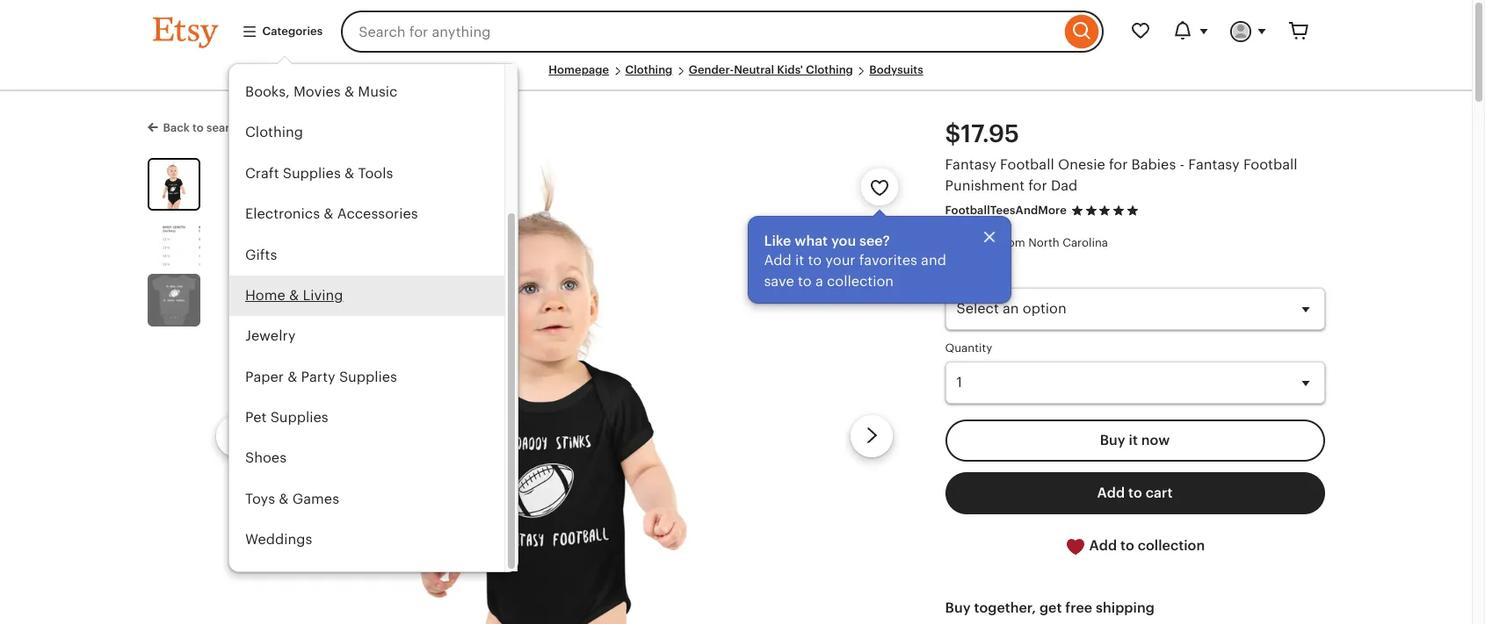 Task type: vqa. For each thing, say whether or not it's contained in the screenshot.
2nd FANTASY from the left
yes



Task type: describe. For each thing, give the bounding box(es) containing it.
babies
[[1132, 156, 1176, 173]]

weddings
[[245, 532, 312, 549]]

bodysuits
[[870, 63, 923, 76]]

what
[[795, 233, 828, 249]]

$17.95 fantasy football onesie for babies - fantasy football punishment for dad
[[945, 120, 1298, 194]]

tools
[[358, 165, 393, 182]]

toys & games
[[245, 491, 339, 508]]

pet
[[245, 410, 266, 426]]

add for add to cart
[[1097, 485, 1125, 502]]

and
[[921, 252, 947, 269]]

buy for buy it now
[[1100, 432, 1126, 449]]

electronics
[[245, 206, 320, 223]]

living
[[302, 287, 343, 304]]

buy for buy together, get free shipping
[[945, 600, 971, 617]]

fantasy football onesie for babies fantasy football image 3 image
[[147, 274, 200, 327]]

onesie
[[1058, 156, 1105, 173]]

buy together, get free shipping
[[945, 600, 1155, 617]]

-
[[1180, 156, 1185, 173]]

movies
[[293, 84, 340, 100]]

bath & beauty
[[245, 43, 339, 59]]

Search for anything text field
[[341, 11, 1060, 53]]

clothing for the bottommost clothing "link"
[[245, 124, 303, 141]]

electronics & accessories
[[245, 206, 418, 223]]

to left a
[[798, 273, 812, 290]]

it inside like what you see? add it to your favorites and save to a collection
[[795, 252, 804, 269]]

from
[[1000, 236, 1026, 249]]

craft supplies & tools
[[245, 165, 393, 182]]

footballteesandmore
[[945, 204, 1067, 217]]

craft supplies & tools link
[[229, 154, 504, 194]]

accessories
[[337, 206, 418, 223]]

to down 'what' at right
[[808, 252, 822, 269]]

gender-neutral kids' clothing link
[[689, 63, 853, 76]]

2 fantasy from the left
[[1189, 156, 1240, 173]]

2 football from the left
[[1244, 156, 1298, 173]]

buy it now
[[1100, 432, 1170, 449]]

a
[[816, 273, 823, 290]]

carolina
[[1063, 236, 1108, 249]]

music
[[358, 84, 397, 100]]

gifts
[[245, 247, 277, 263]]

weddings link
[[229, 521, 504, 561]]

to for add to collection
[[1121, 538, 1135, 554]]

like what you see? add it to your favorites and save to a collection
[[764, 233, 947, 290]]

electronics & accessories link
[[229, 194, 504, 235]]

1 vertical spatial clothing link
[[229, 113, 504, 154]]

& for games
[[278, 491, 288, 508]]

dad
[[1051, 178, 1078, 194]]

& inside craft supplies & tools link
[[344, 165, 354, 182]]

menu bar containing homepage
[[152, 63, 1320, 91]]

collection inside button
[[1138, 538, 1205, 554]]

north
[[1029, 236, 1060, 249]]

shoes
[[245, 451, 286, 467]]

& for accessories
[[323, 206, 333, 223]]

now
[[1142, 432, 1170, 449]]

home & living link
[[229, 276, 504, 317]]

supplies for pet supplies
[[270, 410, 328, 426]]

paper
[[245, 369, 283, 386]]

results
[[246, 121, 283, 134]]

categories button
[[228, 16, 336, 48]]

& for beauty
[[279, 43, 289, 59]]

paper & party supplies link
[[229, 358, 504, 398]]

add to collection button
[[945, 525, 1325, 568]]

cart
[[1146, 485, 1173, 502]]

favorites
[[859, 252, 917, 269]]

neutral
[[734, 63, 774, 76]]

you
[[831, 233, 856, 249]]

buy it now button
[[945, 420, 1325, 462]]

1 football from the left
[[1000, 156, 1054, 173]]

search
[[206, 121, 243, 134]]

jewelry link
[[229, 317, 504, 358]]

categories
[[262, 25, 323, 38]]

bath & beauty link
[[229, 31, 504, 72]]

books, movies & music
[[245, 84, 397, 100]]

clothing link inside menu bar
[[625, 63, 673, 76]]

banner containing bath & beauty
[[121, 0, 1351, 573]]

add for add to collection
[[1090, 538, 1117, 554]]

2 horizontal spatial clothing
[[806, 63, 853, 76]]



Task type: locate. For each thing, give the bounding box(es) containing it.
books, movies & music link
[[229, 72, 504, 113]]

buy left together,
[[945, 600, 971, 617]]

1 horizontal spatial fantasy
[[1189, 156, 1240, 173]]

0 horizontal spatial collection
[[827, 273, 894, 290]]

kids'
[[777, 63, 803, 76]]

& left music
[[344, 84, 354, 100]]

games
[[292, 491, 339, 508]]

paper & party supplies
[[245, 369, 397, 386]]

& inside "electronics & accessories" link
[[323, 206, 333, 223]]

bath
[[245, 43, 275, 59]]

& inside books, movies & music link
[[344, 84, 354, 100]]

& for living
[[289, 287, 299, 304]]

collection inside like what you see? add it to your favorites and save to a collection
[[827, 273, 894, 290]]

& inside 'bath & beauty' link
[[279, 43, 289, 59]]

1 vertical spatial supplies
[[339, 369, 397, 386]]

shoes link
[[229, 439, 504, 480]]

party
[[301, 369, 335, 386]]

it left now at right
[[1129, 432, 1138, 449]]

1 horizontal spatial for
[[1109, 156, 1128, 173]]

& inside toys & games link
[[278, 491, 288, 508]]

toys & games link
[[229, 480, 504, 521]]

ships from north carolina
[[966, 236, 1108, 249]]

homepage link
[[549, 63, 609, 76]]

0 horizontal spatial fantasy
[[945, 156, 997, 173]]

clothing link
[[625, 63, 673, 76], [229, 113, 504, 154]]

books,
[[245, 84, 289, 100]]

1 vertical spatial it
[[1129, 432, 1138, 449]]

0 vertical spatial buy
[[1100, 432, 1126, 449]]

& left tools
[[344, 165, 354, 182]]

pet supplies link
[[229, 398, 504, 439]]

your
[[826, 252, 856, 269]]

0 vertical spatial for
[[1109, 156, 1128, 173]]

0 horizontal spatial football
[[1000, 156, 1054, 173]]

1 vertical spatial collection
[[1138, 538, 1205, 554]]

& inside home & living link
[[289, 287, 299, 304]]

0 vertical spatial clothing link
[[625, 63, 673, 76]]

buy left now at right
[[1100, 432, 1126, 449]]

2 vertical spatial supplies
[[270, 410, 328, 426]]

together,
[[974, 600, 1036, 617]]

clothing inside clothing "link"
[[245, 124, 303, 141]]

clothing right kids'
[[806, 63, 853, 76]]

supplies
[[282, 165, 340, 182], [339, 369, 397, 386], [270, 410, 328, 426]]

0 horizontal spatial clothing link
[[229, 113, 504, 154]]

0 vertical spatial supplies
[[282, 165, 340, 182]]

craft
[[245, 165, 279, 182]]

add to cart
[[1097, 485, 1173, 502]]

supplies up the electronics & accessories
[[282, 165, 340, 182]]

supplies down jewelry link at the bottom of page
[[339, 369, 397, 386]]

collection down cart
[[1138, 538, 1205, 554]]

pet supplies
[[245, 410, 328, 426]]

add inside like what you see? add it to your favorites and save to a collection
[[764, 252, 792, 269]]

back to search results
[[163, 121, 283, 134]]

save
[[764, 273, 794, 290]]

size
[[945, 268, 971, 281]]

buy inside buy it now button
[[1100, 432, 1126, 449]]

menu bar
[[152, 63, 1320, 91]]

& for party
[[287, 369, 297, 386]]

0 horizontal spatial it
[[795, 252, 804, 269]]

0 vertical spatial collection
[[827, 273, 894, 290]]

tooltip containing like what you see?
[[748, 211, 1011, 304]]

clothing down books,
[[245, 124, 303, 141]]

to
[[192, 121, 204, 134], [808, 252, 822, 269], [798, 273, 812, 290], [1129, 485, 1142, 502], [1121, 538, 1135, 554]]

jewelry
[[245, 328, 295, 345]]

1 horizontal spatial clothing
[[625, 63, 673, 76]]

$17.95
[[945, 120, 1020, 148]]

for left dad
[[1029, 178, 1047, 194]]

& right the home
[[289, 287, 299, 304]]

1 horizontal spatial it
[[1129, 432, 1138, 449]]

punishment
[[945, 178, 1025, 194]]

None search field
[[341, 11, 1103, 53]]

to right back
[[192, 121, 204, 134]]

ships
[[966, 236, 997, 249]]

fantasy up punishment
[[945, 156, 997, 173]]

2 vertical spatial add
[[1090, 538, 1117, 554]]

collection down your
[[827, 273, 894, 290]]

supplies right pet
[[270, 410, 328, 426]]

add down like
[[764, 252, 792, 269]]

footballteesandmore link
[[945, 204, 1067, 217]]

& left party
[[287, 369, 297, 386]]

add to cart button
[[945, 473, 1325, 515]]

back to search results link
[[147, 118, 283, 136]]

home
[[245, 287, 285, 304]]

0 horizontal spatial buy
[[945, 600, 971, 617]]

it inside button
[[1129, 432, 1138, 449]]

clothing link up tools
[[229, 113, 504, 154]]

1 horizontal spatial buy
[[1100, 432, 1126, 449]]

to for back to search results
[[192, 121, 204, 134]]

beauty
[[292, 43, 339, 59]]

clothing
[[625, 63, 673, 76], [806, 63, 853, 76], [245, 124, 303, 141]]

for
[[1109, 156, 1128, 173], [1029, 178, 1047, 194]]

1 horizontal spatial clothing link
[[625, 63, 673, 76]]

1 horizontal spatial collection
[[1138, 538, 1205, 554]]

& down craft supplies & tools
[[323, 206, 333, 223]]

see?
[[860, 233, 890, 249]]

free
[[1066, 600, 1093, 617]]

back
[[163, 121, 190, 134]]

0 horizontal spatial clothing
[[245, 124, 303, 141]]

& right "toys"
[[278, 491, 288, 508]]

supplies for craft supplies & tools
[[282, 165, 340, 182]]

football
[[1000, 156, 1054, 173], [1244, 156, 1298, 173]]

gender-neutral kids' clothing
[[689, 63, 853, 76]]

gender-
[[689, 63, 734, 76]]

none search field inside banner
[[341, 11, 1103, 53]]

fantasy football onesie for babies - fantasy football punishment for dad image
[[275, 158, 833, 625], [149, 160, 198, 209], [147, 216, 200, 269]]

homepage
[[549, 63, 609, 76]]

&
[[279, 43, 289, 59], [344, 84, 354, 100], [344, 165, 354, 182], [323, 206, 333, 223], [289, 287, 299, 304], [287, 369, 297, 386], [278, 491, 288, 508]]

add to collection
[[1086, 538, 1205, 554]]

it
[[795, 252, 804, 269], [1129, 432, 1138, 449]]

banner
[[121, 0, 1351, 573]]

clothing left gender-
[[625, 63, 673, 76]]

to left cart
[[1129, 485, 1142, 502]]

0 horizontal spatial for
[[1029, 178, 1047, 194]]

clothing for clothing "link" in the menu bar
[[625, 63, 673, 76]]

menu containing bath & beauty
[[228, 31, 518, 573]]

add down add to cart button
[[1090, 538, 1117, 554]]

0 vertical spatial it
[[795, 252, 804, 269]]

1 vertical spatial add
[[1097, 485, 1125, 502]]

1 vertical spatial for
[[1029, 178, 1047, 194]]

& inside paper & party supplies link
[[287, 369, 297, 386]]

toys
[[245, 491, 275, 508]]

fantasy
[[945, 156, 997, 173], [1189, 156, 1240, 173]]

home & living
[[245, 287, 343, 304]]

bodysuits link
[[870, 63, 923, 76]]

0 vertical spatial add
[[764, 252, 792, 269]]

like
[[764, 233, 791, 249]]

it down 'what' at right
[[795, 252, 804, 269]]

fantasy right -
[[1189, 156, 1240, 173]]

clothing link left gender-
[[625, 63, 673, 76]]

1 fantasy from the left
[[945, 156, 997, 173]]

1 horizontal spatial football
[[1244, 156, 1298, 173]]

tooltip
[[748, 211, 1011, 304]]

& down categories
[[279, 43, 289, 59]]

shipping
[[1096, 600, 1155, 617]]

1 vertical spatial buy
[[945, 600, 971, 617]]

add
[[764, 252, 792, 269], [1097, 485, 1125, 502], [1090, 538, 1117, 554]]

quantity
[[945, 342, 993, 355]]

to for add to cart
[[1129, 485, 1142, 502]]

get
[[1040, 600, 1062, 617]]

gifts link
[[229, 235, 504, 276]]

menu
[[228, 31, 518, 573]]

to down add to cart button
[[1121, 538, 1135, 554]]

add left cart
[[1097, 485, 1125, 502]]

for left 'babies'
[[1109, 156, 1128, 173]]



